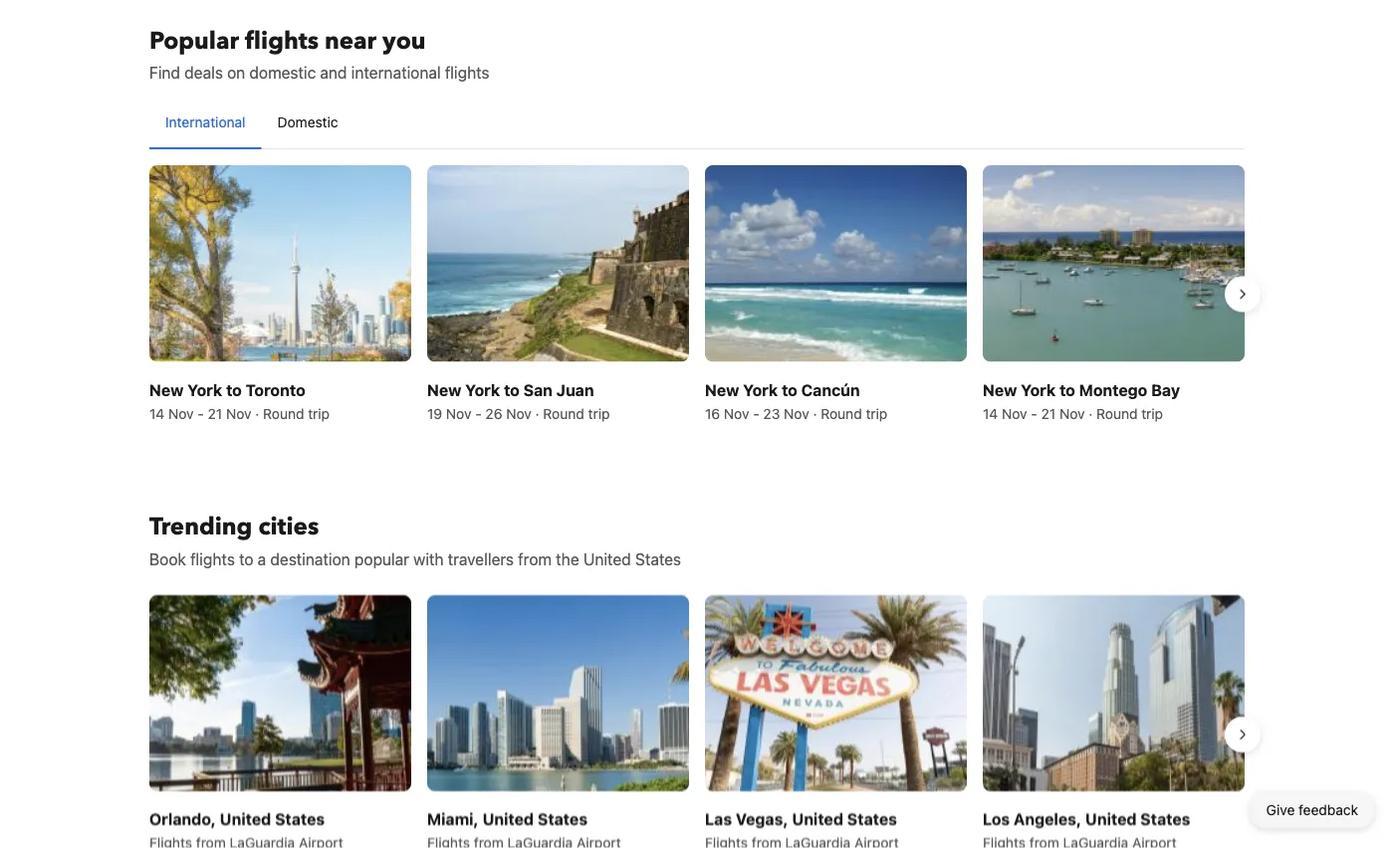 Task type: locate. For each thing, give the bounding box(es) containing it.
round down cancún
[[821, 405, 862, 422]]

1 horizontal spatial flights
[[245, 24, 319, 57]]

2 vertical spatial flights
[[190, 550, 235, 569]]

los angeles, united states link
[[983, 595, 1245, 849]]

·
[[255, 405, 259, 422], [536, 405, 540, 422], [813, 405, 817, 422], [1089, 405, 1093, 422]]

2 york from the left
[[465, 380, 500, 399]]

you
[[383, 24, 426, 57]]

states
[[636, 550, 682, 569], [275, 810, 325, 829], [538, 810, 588, 829], [848, 810, 898, 829], [1141, 810, 1191, 829]]

8 nov from the left
[[1060, 405, 1085, 422]]

york inside new york to cancún 16 nov - 23 nov · round trip
[[743, 380, 778, 399]]

to for cancún
[[782, 380, 798, 399]]

united right angeles,
[[1086, 810, 1137, 829]]

3 nov from the left
[[446, 405, 472, 422]]

-
[[198, 405, 204, 422], [475, 405, 482, 422], [753, 405, 760, 422], [1031, 405, 1038, 422]]

united right orlando,
[[220, 810, 271, 829]]

york up 23
[[743, 380, 778, 399]]

popular
[[149, 24, 239, 57]]

new inside new york to montego bay 14 nov - 21 nov · round trip
[[983, 380, 1018, 399]]

new inside new york to san juan 19 nov - 26 nov · round trip
[[427, 380, 462, 399]]

united
[[584, 550, 631, 569], [220, 810, 271, 829], [483, 810, 534, 829], [792, 810, 844, 829], [1086, 810, 1137, 829]]

trip inside new york to cancún 16 nov - 23 nov · round trip
[[866, 405, 888, 422]]

2 - from the left
[[475, 405, 482, 422]]

3 trip from the left
[[866, 405, 888, 422]]

popular
[[355, 550, 410, 569]]

united right the
[[584, 550, 631, 569]]

2 · from the left
[[536, 405, 540, 422]]

4 · from the left
[[1089, 405, 1093, 422]]

· inside new york to montego bay 14 nov - 21 nov · round trip
[[1089, 405, 1093, 422]]

1 · from the left
[[255, 405, 259, 422]]

3 new from the left
[[705, 380, 740, 399]]

3 york from the left
[[743, 380, 778, 399]]

2 14 from the left
[[983, 405, 999, 422]]

domestic
[[278, 114, 338, 131]]

york left montego
[[1021, 380, 1056, 399]]

1 21 from the left
[[208, 405, 222, 422]]

new for new york to san juan
[[427, 380, 462, 399]]

tab list containing international
[[149, 97, 1245, 150]]

to for toronto
[[226, 380, 242, 399]]

flights
[[245, 24, 319, 57], [445, 63, 490, 82], [190, 550, 235, 569]]

4 new from the left
[[983, 380, 1018, 399]]

3 round from the left
[[821, 405, 862, 422]]

4 - from the left
[[1031, 405, 1038, 422]]

new for new york to cancún
[[705, 380, 740, 399]]

3 - from the left
[[753, 405, 760, 422]]

0 vertical spatial region
[[134, 157, 1261, 432]]

united inside "link"
[[220, 810, 271, 829]]

york inside new york to toronto 14 nov - 21 nov · round trip
[[187, 380, 222, 399]]

4 york from the left
[[1021, 380, 1056, 399]]

cities
[[258, 511, 319, 544]]

2 new from the left
[[427, 380, 462, 399]]

travellers
[[448, 550, 514, 569]]

trip inside new york to san juan 19 nov - 26 nov · round trip
[[588, 405, 610, 422]]

las vegas, united states
[[705, 810, 898, 829]]

round
[[263, 405, 304, 422], [543, 405, 585, 422], [821, 405, 862, 422], [1097, 405, 1138, 422]]

international button
[[149, 97, 262, 148]]

los angeles, united states
[[983, 810, 1191, 829]]

0 horizontal spatial 14
[[149, 405, 165, 422]]

- inside new york to montego bay 14 nov - 21 nov · round trip
[[1031, 405, 1038, 422]]

york left toronto
[[187, 380, 222, 399]]

· down "san" in the left top of the page
[[536, 405, 540, 422]]

0 vertical spatial flights
[[245, 24, 319, 57]]

to inside new york to toronto 14 nov - 21 nov · round trip
[[226, 380, 242, 399]]

round inside new york to montego bay 14 nov - 21 nov · round trip
[[1097, 405, 1138, 422]]

26
[[486, 405, 503, 422]]

flights right the 'international'
[[445, 63, 490, 82]]

trip
[[308, 405, 330, 422], [588, 405, 610, 422], [866, 405, 888, 422], [1142, 405, 1164, 422]]

find
[[149, 63, 180, 82]]

york inside new york to san juan 19 nov - 26 nov · round trip
[[465, 380, 500, 399]]

· down montego
[[1089, 405, 1093, 422]]

to inside new york to san juan 19 nov - 26 nov · round trip
[[504, 380, 520, 399]]

york up 26
[[465, 380, 500, 399]]

1 - from the left
[[198, 405, 204, 422]]

23
[[764, 405, 780, 422]]

1 region from the top
[[134, 157, 1261, 432]]

4 round from the left
[[1097, 405, 1138, 422]]

angeles,
[[1014, 810, 1082, 829]]

14
[[149, 405, 165, 422], [983, 405, 999, 422]]

3 · from the left
[[813, 405, 817, 422]]

tab list
[[149, 97, 1245, 150]]

international
[[165, 114, 246, 131]]

york
[[187, 380, 222, 399], [465, 380, 500, 399], [743, 380, 778, 399], [1021, 380, 1056, 399]]

round inside new york to san juan 19 nov - 26 nov · round trip
[[543, 405, 585, 422]]

· down toronto
[[255, 405, 259, 422]]

united right miami,
[[483, 810, 534, 829]]

4 trip from the left
[[1142, 405, 1164, 422]]

to inside new york to montego bay 14 nov - 21 nov · round trip
[[1060, 380, 1076, 399]]

1 trip from the left
[[308, 405, 330, 422]]

· down cancún
[[813, 405, 817, 422]]

on
[[227, 63, 245, 82]]

new inside new york to cancún 16 nov - 23 nov · round trip
[[705, 380, 740, 399]]

round down toronto
[[263, 405, 304, 422]]

to
[[226, 380, 242, 399], [504, 380, 520, 399], [782, 380, 798, 399], [1060, 380, 1076, 399], [239, 550, 254, 569]]

new inside new york to toronto 14 nov - 21 nov · round trip
[[149, 380, 184, 399]]

2 region from the top
[[134, 587, 1261, 849]]

new york to san juan 19 nov - 26 nov · round trip
[[427, 380, 610, 422]]

york inside new york to montego bay 14 nov - 21 nov · round trip
[[1021, 380, 1056, 399]]

region containing new york to toronto
[[134, 157, 1261, 432]]

- inside new york to san juan 19 nov - 26 nov · round trip
[[475, 405, 482, 422]]

juan
[[557, 380, 594, 399]]

· inside new york to toronto 14 nov - 21 nov · round trip
[[255, 405, 259, 422]]

deals
[[185, 63, 223, 82]]

2 trip from the left
[[588, 405, 610, 422]]

0 horizontal spatial 21
[[208, 405, 222, 422]]

1 horizontal spatial 14
[[983, 405, 999, 422]]

flights down trending
[[190, 550, 235, 569]]

new
[[149, 380, 184, 399], [427, 380, 462, 399], [705, 380, 740, 399], [983, 380, 1018, 399]]

1 14 from the left
[[149, 405, 165, 422]]

nov
[[168, 405, 194, 422], [226, 405, 252, 422], [446, 405, 472, 422], [506, 405, 532, 422], [724, 405, 750, 422], [784, 405, 810, 422], [1002, 405, 1028, 422], [1060, 405, 1085, 422]]

1 vertical spatial region
[[134, 587, 1261, 849]]

21 inside new york to toronto 14 nov - 21 nov · round trip
[[208, 405, 222, 422]]

with
[[414, 550, 444, 569]]

give feedback
[[1267, 803, 1359, 819]]

round down the juan
[[543, 405, 585, 422]]

2 round from the left
[[543, 405, 585, 422]]

to left montego
[[1060, 380, 1076, 399]]

round down montego
[[1097, 405, 1138, 422]]

new york to toronto 14 nov - 21 nov · round trip
[[149, 380, 330, 422]]

to for montego
[[1060, 380, 1076, 399]]

2 21 from the left
[[1042, 405, 1056, 422]]

united inside trending cities book flights to a destination popular with travellers from the united states
[[584, 550, 631, 569]]

to left cancún
[[782, 380, 798, 399]]

1 horizontal spatial 21
[[1042, 405, 1056, 422]]

trip inside new york to toronto 14 nov - 21 nov · round trip
[[308, 405, 330, 422]]

to left toronto
[[226, 380, 242, 399]]

1 new from the left
[[149, 380, 184, 399]]

6 nov from the left
[[784, 405, 810, 422]]

flights up domestic
[[245, 24, 319, 57]]

round inside new york to toronto 14 nov - 21 nov · round trip
[[263, 405, 304, 422]]

1 york from the left
[[187, 380, 222, 399]]

miami, united states link
[[427, 595, 689, 849]]

near
[[325, 24, 377, 57]]

0 horizontal spatial flights
[[190, 550, 235, 569]]

to left "san" in the left top of the page
[[504, 380, 520, 399]]

new york to cancún image
[[705, 165, 967, 362]]

to inside new york to cancún 16 nov - 23 nov · round trip
[[782, 380, 798, 399]]

1 vertical spatial flights
[[445, 63, 490, 82]]

21
[[208, 405, 222, 422], [1042, 405, 1056, 422]]

round inside new york to cancún 16 nov - 23 nov · round trip
[[821, 405, 862, 422]]

to left a
[[239, 550, 254, 569]]

region
[[134, 157, 1261, 432], [134, 587, 1261, 849]]

a
[[258, 550, 266, 569]]

1 round from the left
[[263, 405, 304, 422]]



Task type: describe. For each thing, give the bounding box(es) containing it.
los angeles, united states image
[[983, 595, 1245, 792]]

give feedback button
[[1251, 793, 1375, 829]]

to for san
[[504, 380, 520, 399]]

domestic
[[249, 63, 316, 82]]

new york to montego bay image
[[983, 165, 1245, 362]]

domestic button
[[262, 97, 354, 148]]

region containing orlando, united states
[[134, 587, 1261, 849]]

· inside new york to san juan 19 nov - 26 nov · round trip
[[536, 405, 540, 422]]

los
[[983, 810, 1010, 829]]

orlando,
[[149, 810, 216, 829]]

states inside las vegas, united states link
[[848, 810, 898, 829]]

san
[[524, 380, 553, 399]]

new for new york to toronto
[[149, 380, 184, 399]]

las
[[705, 810, 732, 829]]

14 inside new york to montego bay 14 nov - 21 nov · round trip
[[983, 405, 999, 422]]

- inside new york to toronto 14 nov - 21 nov · round trip
[[198, 405, 204, 422]]

vegas,
[[736, 810, 789, 829]]

las vegas, united states image
[[705, 595, 967, 792]]

16
[[705, 405, 720, 422]]

new york to toronto image
[[149, 165, 411, 362]]

states inside trending cities book flights to a destination popular with travellers from the united states
[[636, 550, 682, 569]]

states inside orlando, united states "link"
[[275, 810, 325, 829]]

flights inside trending cities book flights to a destination popular with travellers from the united states
[[190, 550, 235, 569]]

21 inside new york to montego bay 14 nov - 21 nov · round trip
[[1042, 405, 1056, 422]]

the
[[556, 550, 580, 569]]

miami, united states
[[427, 810, 588, 829]]

united right the vegas,
[[792, 810, 844, 829]]

york for montego
[[1021, 380, 1056, 399]]

19
[[427, 405, 442, 422]]

14 inside new york to toronto 14 nov - 21 nov · round trip
[[149, 405, 165, 422]]

destination
[[270, 550, 350, 569]]

2 horizontal spatial flights
[[445, 63, 490, 82]]

las vegas, united states link
[[705, 595, 967, 849]]

york for cancún
[[743, 380, 778, 399]]

states inside los angeles, united states link
[[1141, 810, 1191, 829]]

orlando, united states
[[149, 810, 325, 829]]

feedback
[[1299, 803, 1359, 819]]

trending
[[149, 511, 252, 544]]

bay
[[1152, 380, 1181, 399]]

popular flights near you find deals on domestic and international flights
[[149, 24, 490, 82]]

- inside new york to cancún 16 nov - 23 nov · round trip
[[753, 405, 760, 422]]

5 nov from the left
[[724, 405, 750, 422]]

york for san
[[465, 380, 500, 399]]

toronto
[[246, 380, 306, 399]]

orlando, united states link
[[149, 595, 411, 849]]

miami,
[[427, 810, 479, 829]]

· inside new york to cancún 16 nov - 23 nov · round trip
[[813, 405, 817, 422]]

book
[[149, 550, 186, 569]]

york for toronto
[[187, 380, 222, 399]]

new for new york to montego bay
[[983, 380, 1018, 399]]

7 nov from the left
[[1002, 405, 1028, 422]]

new york to montego bay 14 nov - 21 nov · round trip
[[983, 380, 1181, 422]]

orlando, united states image
[[149, 595, 411, 792]]

new york to cancún 16 nov - 23 nov · round trip
[[705, 380, 888, 422]]

miami, united states image
[[427, 595, 689, 792]]

trip inside new york to montego bay 14 nov - 21 nov · round trip
[[1142, 405, 1164, 422]]

1 nov from the left
[[168, 405, 194, 422]]

cancún
[[802, 380, 860, 399]]

and
[[320, 63, 347, 82]]

new york to san juan image
[[427, 165, 689, 362]]

4 nov from the left
[[506, 405, 532, 422]]

give
[[1267, 803, 1296, 819]]

montego
[[1080, 380, 1148, 399]]

trending cities book flights to a destination popular with travellers from the united states
[[149, 511, 682, 569]]

from
[[518, 550, 552, 569]]

states inside miami, united states link
[[538, 810, 588, 829]]

2 nov from the left
[[226, 405, 252, 422]]

international
[[351, 63, 441, 82]]

to inside trending cities book flights to a destination popular with travellers from the united states
[[239, 550, 254, 569]]



Task type: vqa. For each thing, say whether or not it's contained in the screenshot.
San Francisco image
no



